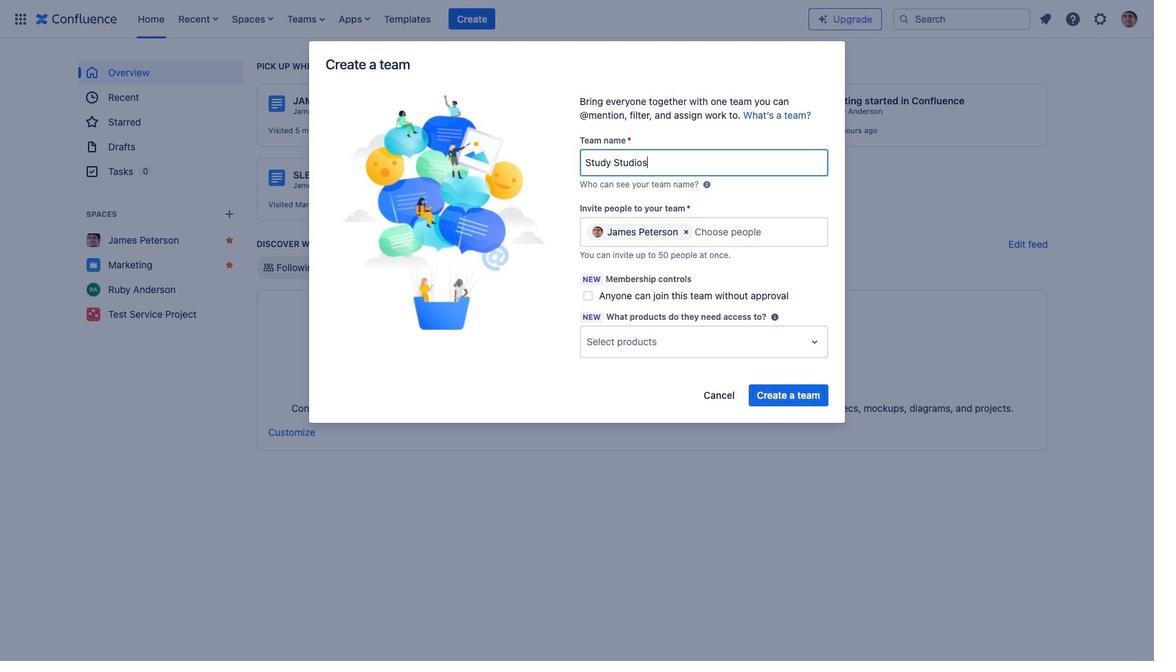 Task type: describe. For each thing, give the bounding box(es) containing it.
create a team image
[[342, 95, 548, 331]]

your team name is visible to anyone in your organisation. it may be visible on work shared outside your organisation. image
[[702, 179, 713, 190]]

0 horizontal spatial list item
[[174, 0, 222, 38]]

Choose people text field
[[695, 225, 780, 239]]

unstar this space image
[[224, 260, 235, 271]]

unstar this space image
[[224, 235, 235, 246]]



Task type: vqa. For each thing, say whether or not it's contained in the screenshot.
search box
yes



Task type: locate. For each thing, give the bounding box(es) containing it.
search image
[[899, 13, 910, 24]]

:wave: image
[[804, 96, 820, 113], [804, 96, 820, 113]]

Search field
[[893, 8, 1031, 30]]

1 horizontal spatial list
[[1034, 7, 1146, 31]]

select from this list of atlassian products used by your organization. the addition of any new licenses may affect billing.{br}if you're not an admin, your product requests will be sent to one for approval.{br}access to these products will not be automatically granted for future members added to this team. image
[[770, 312, 781, 323]]

list item inside list
[[449, 8, 496, 30]]

banner
[[0, 0, 1155, 38]]

premium image
[[818, 13, 829, 24]]

e.g. HR Team, Redesign Project, Team Mango field
[[581, 151, 827, 175]]

group
[[78, 60, 243, 184]]

confluence image
[[36, 11, 117, 27], [36, 11, 117, 27]]

create a space image
[[221, 206, 237, 223]]

1 horizontal spatial list item
[[283, 0, 329, 38]]

None search field
[[893, 8, 1031, 30]]

0 horizontal spatial list
[[131, 0, 809, 38]]

global element
[[8, 0, 809, 38]]

list
[[131, 0, 809, 38], [1034, 7, 1146, 31]]

list item
[[174, 0, 222, 38], [283, 0, 329, 38], [449, 8, 496, 30]]

create a team element
[[326, 95, 563, 334]]

clear image
[[681, 227, 692, 238]]

2 horizontal spatial list item
[[449, 8, 496, 30]]

open image
[[807, 334, 823, 350]]

settings icon image
[[1093, 11, 1109, 27]]



